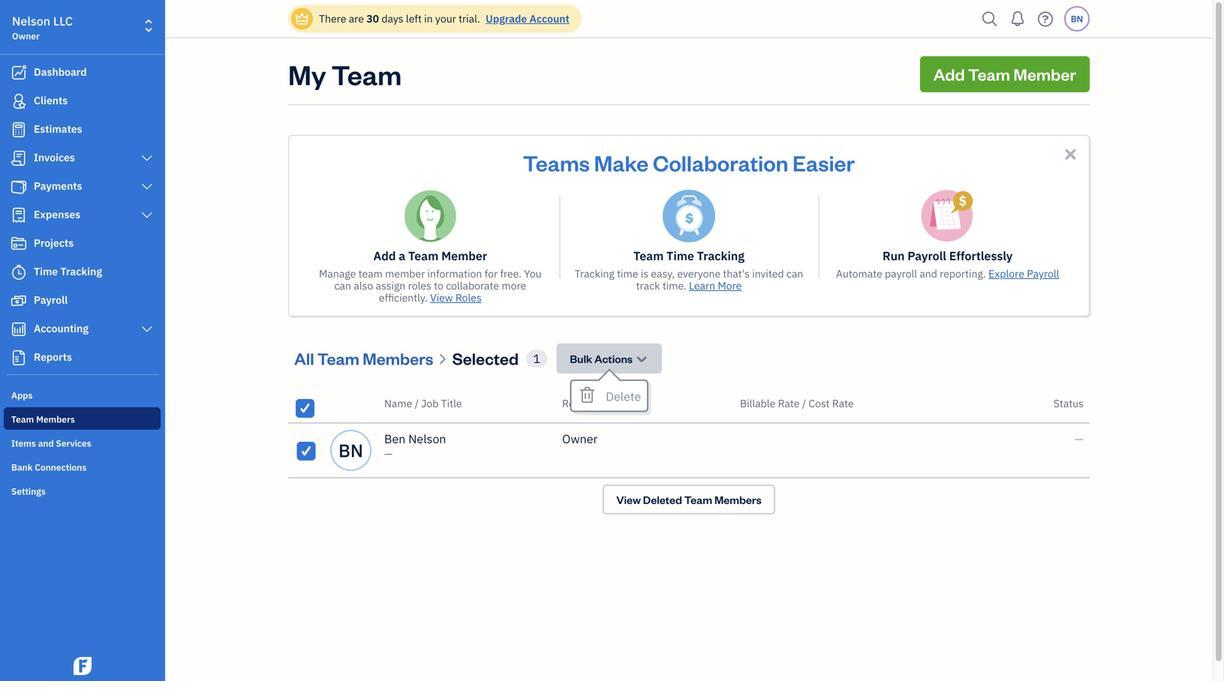 Task type: locate. For each thing, give the bounding box(es) containing it.
1 vertical spatial time
[[34, 265, 58, 279]]

tracking down projects link
[[60, 265, 102, 279]]

add inside add team member button
[[934, 63, 965, 85]]

1 vertical spatial view
[[617, 493, 641, 507]]

— down status
[[1075, 431, 1084, 447]]

0 horizontal spatial can
[[335, 279, 351, 293]]

1 vertical spatial chevron large down image
[[140, 324, 154, 336]]

manage team member information for free. you can also assign roles to collaborate more efficiently.
[[319, 267, 542, 305]]

payroll up payroll
[[908, 248, 947, 264]]

deleted
[[643, 493, 682, 507]]

can for add a team member
[[335, 279, 351, 293]]

roles
[[408, 279, 432, 293]]

time up easy,
[[667, 248, 694, 264]]

0 horizontal spatial view
[[430, 291, 453, 305]]

chevron large down image up payments link
[[140, 152, 154, 164]]

chevron large down image
[[140, 181, 154, 193], [140, 324, 154, 336]]

1 horizontal spatial bn
[[1071, 13, 1084, 25]]

bank
[[11, 462, 33, 474]]

time tracking link
[[4, 259, 161, 286]]

1 / from the left
[[415, 397, 419, 411]]

1 vertical spatial and
[[38, 438, 54, 450]]

1 horizontal spatial view
[[617, 493, 641, 507]]

add team member
[[934, 63, 1077, 85]]

members inside button
[[363, 348, 434, 369]]

add
[[934, 63, 965, 85], [374, 248, 396, 264]]

0 vertical spatial add
[[934, 63, 965, 85]]

1 horizontal spatial and
[[920, 267, 938, 281]]

clients
[[34, 93, 68, 107]]

a
[[399, 248, 406, 264]]

rate left cost
[[778, 397, 800, 411]]

status
[[1054, 397, 1084, 411]]

member down go to help icon
[[1014, 63, 1077, 85]]

my team
[[288, 56, 402, 92]]

0 horizontal spatial bn
[[339, 439, 363, 463]]

0 vertical spatial and
[[920, 267, 938, 281]]

1 chevron large down image from the top
[[140, 181, 154, 193]]

— inside ben nelson —
[[384, 447, 393, 461]]

payroll right explore
[[1027, 267, 1060, 281]]

can for team time tracking
[[787, 267, 804, 281]]

member up the information
[[442, 248, 487, 264]]

add a team member image
[[404, 190, 457, 243]]

owner inside nelson llc owner
[[12, 30, 40, 42]]

1 horizontal spatial members
[[363, 348, 434, 369]]

team
[[332, 56, 402, 92], [969, 63, 1011, 85], [408, 248, 439, 264], [634, 248, 664, 264], [318, 348, 360, 369], [11, 414, 34, 426], [685, 493, 713, 507]]

report image
[[10, 351, 28, 366]]

0 horizontal spatial members
[[36, 414, 75, 426]]

team right deleted
[[685, 493, 713, 507]]

payroll inside main "element"
[[34, 293, 68, 307]]

chevrondown image
[[635, 351, 649, 366]]

chevron large down image for payments
[[140, 181, 154, 193]]

projects link
[[4, 231, 161, 258]]

1 vertical spatial nelson
[[409, 431, 446, 447]]

and right payroll
[[920, 267, 938, 281]]

chevron large down image down payments link
[[140, 210, 154, 222]]

/ left job
[[415, 397, 419, 411]]

member
[[385, 267, 425, 281]]

chevron large down image inside expenses link
[[140, 210, 154, 222]]

and inside run payroll effortlessly automate payroll and reporting. explore payroll
[[920, 267, 938, 281]]

/
[[415, 397, 419, 411], [803, 397, 807, 411]]

nelson inside ben nelson —
[[409, 431, 446, 447]]

chevron large down image
[[140, 152, 154, 164], [140, 210, 154, 222]]

left
[[406, 12, 422, 26]]

—
[[1075, 431, 1084, 447], [384, 447, 393, 461]]

team right all
[[318, 348, 360, 369]]

0 horizontal spatial /
[[415, 397, 419, 411]]

time
[[667, 248, 694, 264], [34, 265, 58, 279]]

payroll
[[885, 267, 918, 281]]

name / job title
[[384, 397, 462, 411]]

freshbooks image
[[71, 658, 95, 676]]

teams make collaboration easier
[[523, 149, 855, 177]]

2 vertical spatial payroll
[[34, 293, 68, 307]]

0 vertical spatial bn
[[1071, 13, 1084, 25]]

view for view roles
[[430, 291, 453, 305]]

team down apps
[[11, 414, 34, 426]]

can right invited in the right of the page
[[787, 267, 804, 281]]

chevron large down image down payroll link
[[140, 324, 154, 336]]

collaboration
[[653, 149, 789, 177]]

0 vertical spatial chevron large down image
[[140, 181, 154, 193]]

owner up dashboard image
[[12, 30, 40, 42]]

members inside main "element"
[[36, 414, 75, 426]]

bn button
[[1065, 6, 1090, 32]]

all
[[294, 348, 314, 369]]

tracking up 'that's'
[[697, 248, 745, 264]]

2 horizontal spatial payroll
[[1027, 267, 1060, 281]]

30
[[367, 12, 379, 26]]

tracking inside tracking time is easy, everyone that's invited can track time.
[[575, 267, 615, 281]]

0 horizontal spatial owner
[[12, 30, 40, 42]]

time right timer "icon"
[[34, 265, 58, 279]]

bulk actions button
[[557, 344, 662, 374]]

1 vertical spatial add
[[374, 248, 396, 264]]

0 horizontal spatial add
[[374, 248, 396, 264]]

time inside main "element"
[[34, 265, 58, 279]]

billable
[[740, 397, 776, 411]]

in
[[424, 12, 433, 26]]

invited
[[753, 267, 784, 281]]

0 vertical spatial view
[[430, 291, 453, 305]]

0 horizontal spatial payroll
[[34, 293, 68, 307]]

0 horizontal spatial tracking
[[60, 265, 102, 279]]

job
[[421, 397, 439, 411]]

payroll up accounting
[[34, 293, 68, 307]]

chevron large down image inside accounting link
[[140, 324, 154, 336]]

cost
[[809, 397, 830, 411]]

automate
[[836, 267, 883, 281]]

roles
[[456, 291, 482, 305]]

view left deleted
[[617, 493, 641, 507]]

1 horizontal spatial rate
[[833, 397, 854, 411]]

team time tracking
[[634, 248, 745, 264]]

invoices
[[34, 151, 75, 164]]

all team members button
[[294, 347, 434, 371]]

1 horizontal spatial nelson
[[409, 431, 446, 447]]

llc
[[53, 13, 73, 29]]

1 horizontal spatial owner
[[562, 431, 598, 447]]

accounting
[[34, 322, 89, 336]]

close image
[[1063, 146, 1080, 163]]

bn right check icon
[[339, 439, 363, 463]]

tracking
[[697, 248, 745, 264], [60, 265, 102, 279], [575, 267, 615, 281]]

bn right go to help icon
[[1071, 13, 1084, 25]]

2 rate from the left
[[833, 397, 854, 411]]

check image
[[299, 444, 313, 459]]

bn inside bn 'dropdown button'
[[1071, 13, 1084, 25]]

0 horizontal spatial member
[[442, 248, 487, 264]]

time
[[617, 267, 639, 281]]

0 vertical spatial owner
[[12, 30, 40, 42]]

view roles
[[430, 291, 482, 305]]

2 chevron large down image from the top
[[140, 324, 154, 336]]

client image
[[10, 94, 28, 109]]

tracking left time
[[575, 267, 615, 281]]

role
[[562, 397, 584, 411]]

view left roles
[[430, 291, 453, 305]]

1 horizontal spatial member
[[1014, 63, 1077, 85]]

estimate image
[[10, 122, 28, 137]]

and right items
[[38, 438, 54, 450]]

nelson left llc
[[12, 13, 50, 29]]

— down name
[[384, 447, 393, 461]]

apps
[[11, 390, 33, 402]]

expense image
[[10, 208, 28, 223]]

bank connections
[[11, 462, 87, 474]]

0 horizontal spatial —
[[384, 447, 393, 461]]

0 vertical spatial member
[[1014, 63, 1077, 85]]

1 vertical spatial members
[[36, 414, 75, 426]]

actions
[[595, 352, 633, 366]]

team time tracking image
[[663, 190, 716, 243]]

bn
[[1071, 13, 1084, 25], [339, 439, 363, 463]]

tracking time is easy, everyone that's invited can track time.
[[575, 267, 804, 293]]

0 vertical spatial time
[[667, 248, 694, 264]]

can inside the manage team member information for free. you can also assign roles to collaborate more efficiently.
[[335, 279, 351, 293]]

your
[[435, 12, 456, 26]]

can inside tracking time is easy, everyone that's invited can track time.
[[787, 267, 804, 281]]

1 horizontal spatial /
[[803, 397, 807, 411]]

0 horizontal spatial nelson
[[12, 13, 50, 29]]

is
[[641, 267, 649, 281]]

1 horizontal spatial tracking
[[575, 267, 615, 281]]

explore
[[989, 267, 1025, 281]]

0 vertical spatial payroll
[[908, 248, 947, 264]]

0 vertical spatial chevron large down image
[[140, 152, 154, 164]]

can left also
[[335, 279, 351, 293]]

check image
[[298, 401, 312, 416]]

rate right cost
[[833, 397, 854, 411]]

1 chevron large down image from the top
[[140, 152, 154, 164]]

everyone
[[678, 267, 721, 281]]

2 chevron large down image from the top
[[140, 210, 154, 222]]

1 vertical spatial chevron large down image
[[140, 210, 154, 222]]

2 horizontal spatial members
[[715, 493, 762, 507]]

nelson right ben at the bottom
[[409, 431, 446, 447]]

payments link
[[4, 173, 161, 200]]

1 horizontal spatial can
[[787, 267, 804, 281]]

settings
[[11, 486, 46, 498]]

project image
[[10, 237, 28, 252]]

add a team member
[[374, 248, 487, 264]]

0 vertical spatial members
[[363, 348, 434, 369]]

0 horizontal spatial time
[[34, 265, 58, 279]]

reports link
[[4, 345, 161, 372]]

run
[[883, 248, 905, 264]]

days
[[382, 12, 404, 26]]

0 horizontal spatial rate
[[778, 397, 800, 411]]

add team member button
[[920, 56, 1090, 92]]

search image
[[978, 8, 1002, 30]]

0 horizontal spatial and
[[38, 438, 54, 450]]

easier
[[793, 149, 855, 177]]

upgrade account link
[[483, 12, 570, 26]]

main element
[[0, 0, 203, 682]]

chevron large down image up expenses link
[[140, 181, 154, 193]]

effortlessly
[[950, 248, 1013, 264]]

owner down role
[[562, 431, 598, 447]]

0 vertical spatial nelson
[[12, 13, 50, 29]]

member
[[1014, 63, 1077, 85], [442, 248, 487, 264]]

are
[[349, 12, 364, 26]]

/ left cost
[[803, 397, 807, 411]]

1 horizontal spatial add
[[934, 63, 965, 85]]

1 horizontal spatial payroll
[[908, 248, 947, 264]]

nelson
[[12, 13, 50, 29], [409, 431, 446, 447]]

assign
[[376, 279, 406, 293]]



Task type: describe. For each thing, give the bounding box(es) containing it.
there are 30 days left in your trial. upgrade account
[[319, 12, 570, 26]]

dashboard
[[34, 65, 87, 79]]

team inside main "element"
[[11, 414, 34, 426]]

upgrade
[[486, 12, 527, 26]]

nelson llc owner
[[12, 13, 73, 42]]

team
[[359, 267, 383, 281]]

learn
[[689, 279, 716, 293]]

manage
[[319, 267, 356, 281]]

reports
[[34, 350, 72, 364]]

1 horizontal spatial time
[[667, 248, 694, 264]]

chevron large down image for accounting
[[140, 324, 154, 336]]

1 vertical spatial owner
[[562, 431, 598, 447]]

tracking inside main "element"
[[60, 265, 102, 279]]

for
[[485, 267, 498, 281]]

payment image
[[10, 179, 28, 194]]

delete button
[[572, 381, 647, 411]]

nelson inside nelson llc owner
[[12, 13, 50, 29]]

items and services link
[[4, 432, 161, 454]]

free.
[[500, 267, 522, 281]]

connections
[[35, 462, 87, 474]]

dashboard link
[[4, 59, 161, 86]]

1 vertical spatial bn
[[339, 439, 363, 463]]

information
[[428, 267, 482, 281]]

team up the is on the right top of page
[[634, 248, 664, 264]]

selected
[[453, 348, 519, 369]]

billable rate / cost rate
[[740, 397, 854, 411]]

money image
[[10, 294, 28, 309]]

chevron large down image for invoices
[[140, 152, 154, 164]]

2 / from the left
[[803, 397, 807, 411]]

timer image
[[10, 265, 28, 280]]

run payroll effortlessly image
[[922, 190, 974, 243]]

items
[[11, 438, 36, 450]]

team down search image
[[969, 63, 1011, 85]]

team right a at the left of the page
[[408, 248, 439, 264]]

trial.
[[459, 12, 480, 26]]

view for view deleted team members
[[617, 493, 641, 507]]

apps link
[[4, 384, 161, 406]]

more
[[718, 279, 742, 293]]

also
[[354, 279, 373, 293]]

delete
[[606, 389, 641, 405]]

collaborate
[[446, 279, 499, 293]]

items and services
[[11, 438, 91, 450]]

view deleted team members
[[617, 493, 762, 507]]

that's
[[723, 267, 750, 281]]

2 vertical spatial members
[[715, 493, 762, 507]]

teams
[[523, 149, 590, 177]]

run payroll effortlessly automate payroll and reporting. explore payroll
[[836, 248, 1060, 281]]

reporting.
[[940, 267, 987, 281]]

add for add a team member
[[374, 248, 396, 264]]

1 vertical spatial payroll
[[1027, 267, 1060, 281]]

1
[[533, 351, 541, 367]]

invoice image
[[10, 151, 28, 166]]

1 horizontal spatial —
[[1075, 431, 1084, 447]]

there
[[319, 12, 346, 26]]

accounting link
[[4, 316, 161, 343]]

account
[[530, 12, 570, 26]]

to
[[434, 279, 444, 293]]

services
[[56, 438, 91, 450]]

2 horizontal spatial tracking
[[697, 248, 745, 264]]

member inside button
[[1014, 63, 1077, 85]]

1 vertical spatial member
[[442, 248, 487, 264]]

bulk
[[570, 352, 593, 366]]

bulk actions
[[570, 352, 633, 366]]

name
[[384, 397, 412, 411]]

payments
[[34, 179, 82, 193]]

dashboard image
[[10, 65, 28, 80]]

crown image
[[294, 11, 310, 27]]

bank connections link
[[4, 456, 161, 478]]

add for add team member
[[934, 63, 965, 85]]

clients link
[[4, 88, 161, 115]]

go to help image
[[1034, 8, 1058, 30]]

title
[[441, 397, 462, 411]]

team members
[[11, 414, 75, 426]]

ben nelson —
[[384, 431, 446, 461]]

notifications image
[[1006, 4, 1030, 34]]

time tracking
[[34, 265, 102, 279]]

make
[[594, 149, 649, 177]]

efficiently.
[[379, 291, 428, 305]]

you
[[524, 267, 542, 281]]

1 rate from the left
[[778, 397, 800, 411]]

estimates link
[[4, 116, 161, 143]]

team members link
[[4, 408, 161, 430]]

projects
[[34, 236, 74, 250]]

estimates
[[34, 122, 82, 136]]

and inside main "element"
[[38, 438, 54, 450]]

chart image
[[10, 322, 28, 337]]

easy,
[[651, 267, 675, 281]]

all team members
[[294, 348, 434, 369]]

track
[[636, 279, 660, 293]]

chevron large down image for expenses
[[140, 210, 154, 222]]

view deleted team members link
[[603, 485, 776, 515]]

team down 30 at the top left of page
[[332, 56, 402, 92]]

time.
[[663, 279, 687, 293]]

expenses link
[[4, 202, 161, 229]]

expenses
[[34, 208, 81, 222]]



Task type: vqa. For each thing, say whether or not it's contained in the screenshot.
collaborate
yes



